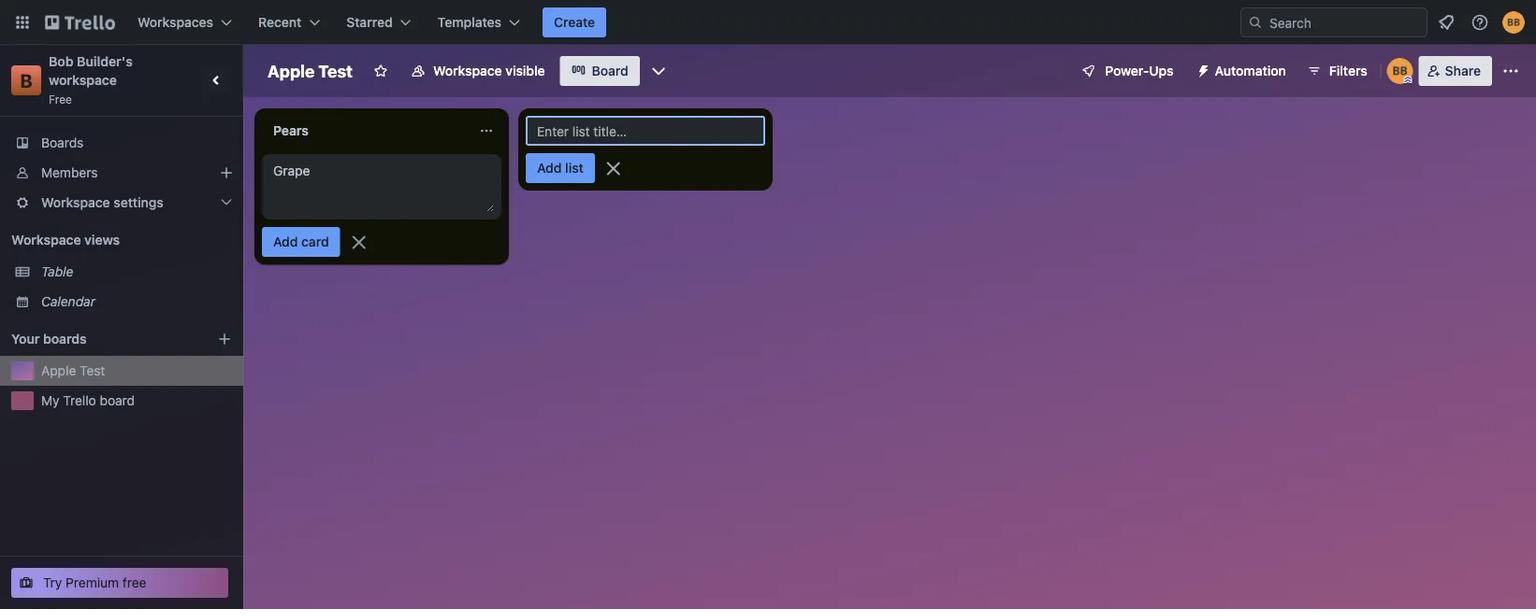 Task type: vqa. For each thing, say whether or not it's contained in the screenshot.
the Card
no



Task type: describe. For each thing, give the bounding box(es) containing it.
search image
[[1248, 15, 1263, 30]]

your
[[11, 332, 40, 347]]

Enter a title for this card… text field
[[273, 162, 494, 212]]

workspace navigation collapse icon image
[[204, 67, 230, 94]]

b link
[[11, 65, 41, 95]]

table
[[41, 264, 73, 280]]

boards
[[41, 135, 84, 151]]

create
[[554, 15, 595, 30]]

my trello board link
[[41, 392, 232, 411]]

1 vertical spatial test
[[80, 363, 105, 379]]

calendar
[[41, 294, 95, 310]]

boards
[[43, 332, 87, 347]]

templates button
[[426, 7, 531, 37]]

templates
[[438, 15, 501, 30]]

power-ups
[[1105, 63, 1174, 79]]

back to home image
[[45, 7, 115, 37]]

bob builder's workspace free
[[49, 54, 136, 106]]

apple inside text box
[[268, 61, 315, 81]]

automation
[[1215, 63, 1286, 79]]

this member is an admin of this board. image
[[1404, 76, 1412, 84]]

open information menu image
[[1471, 13, 1489, 32]]

workspace visible button
[[399, 56, 556, 86]]

free
[[122, 576, 146, 591]]

bob builder (bobbuilder40) image
[[1387, 58, 1413, 84]]

my
[[41, 393, 59, 409]]

bob builder (bobbuilder40) image
[[1502, 11, 1525, 34]]

your boards with 2 items element
[[11, 328, 189, 351]]

workspace settings button
[[0, 188, 243, 218]]

primary element
[[0, 0, 1536, 45]]

Enter list title… text field
[[526, 116, 765, 146]]

your boards
[[11, 332, 87, 347]]

board link
[[560, 56, 640, 86]]

views
[[84, 232, 120, 248]]

builder's
[[77, 54, 133, 69]]

create button
[[543, 7, 606, 37]]

customize views image
[[649, 62, 668, 80]]

automation button
[[1189, 56, 1297, 86]]

share button
[[1419, 56, 1492, 86]]

boards link
[[0, 128, 243, 158]]

1 vertical spatial apple test
[[41, 363, 105, 379]]

visible
[[505, 63, 545, 79]]

workspace for workspace visible
[[433, 63, 502, 79]]

bob
[[49, 54, 73, 69]]



Task type: locate. For each thing, give the bounding box(es) containing it.
power-ups button
[[1068, 56, 1185, 86]]

0 notifications image
[[1435, 11, 1458, 34]]

workspace down templates
[[433, 63, 502, 79]]

0 horizontal spatial apple test
[[41, 363, 105, 379]]

workspaces button
[[126, 7, 243, 37]]

workspace views
[[11, 232, 120, 248]]

recent button
[[247, 7, 331, 37]]

workspace inside dropdown button
[[41, 195, 110, 210]]

sm image
[[1189, 56, 1215, 82]]

test inside text box
[[318, 61, 353, 81]]

workspace
[[49, 73, 117, 88]]

try premium free button
[[11, 569, 228, 599]]

workspaces
[[138, 15, 213, 30]]

0 vertical spatial test
[[318, 61, 353, 81]]

apple test link
[[41, 362, 232, 381]]

test up my trello board
[[80, 363, 105, 379]]

1 vertical spatial apple
[[41, 363, 76, 379]]

Pears text field
[[262, 116, 468, 146]]

calendar link
[[41, 293, 232, 312]]

filters button
[[1301, 56, 1373, 86]]

workspace for workspace views
[[11, 232, 81, 248]]

trello
[[63, 393, 96, 409]]

board
[[592, 63, 629, 79]]

0 horizontal spatial apple
[[41, 363, 76, 379]]

power-
[[1105, 63, 1149, 79]]

starred button
[[335, 7, 423, 37]]

bob builder's workspace link
[[49, 54, 136, 88]]

workspace for workspace settings
[[41, 195, 110, 210]]

0 vertical spatial apple test
[[268, 61, 353, 81]]

1 vertical spatial workspace
[[41, 195, 110, 210]]

starred
[[346, 15, 393, 30]]

my trello board
[[41, 393, 135, 409]]

workspace up table
[[11, 232, 81, 248]]

try premium free
[[43, 576, 146, 591]]

test left 'star or unstar board' image
[[318, 61, 353, 81]]

free
[[49, 93, 72, 106]]

recent
[[258, 15, 302, 30]]

filters
[[1329, 63, 1367, 79]]

apple up my
[[41, 363, 76, 379]]

workspace down members
[[41, 195, 110, 210]]

0 vertical spatial apple
[[268, 61, 315, 81]]

apple down recent popup button
[[268, 61, 315, 81]]

1 horizontal spatial test
[[318, 61, 353, 81]]

try
[[43, 576, 62, 591]]

settings
[[113, 195, 164, 210]]

2 vertical spatial workspace
[[11, 232, 81, 248]]

share
[[1445, 63, 1481, 79]]

board
[[100, 393, 135, 409]]

None submit
[[526, 153, 595, 183], [262, 227, 340, 257], [526, 153, 595, 183], [262, 227, 340, 257]]

add board image
[[217, 332, 232, 347]]

apple test inside text box
[[268, 61, 353, 81]]

apple test down recent popup button
[[268, 61, 353, 81]]

star or unstar board image
[[373, 64, 388, 79]]

apple test up trello at the bottom left of the page
[[41, 363, 105, 379]]

members link
[[0, 158, 243, 188]]

apple test
[[268, 61, 353, 81], [41, 363, 105, 379]]

1 horizontal spatial apple test
[[268, 61, 353, 81]]

workspace visible
[[433, 63, 545, 79]]

apple
[[268, 61, 315, 81], [41, 363, 76, 379]]

ups
[[1149, 63, 1174, 79]]

workspace inside button
[[433, 63, 502, 79]]

members
[[41, 165, 98, 181]]

table link
[[41, 263, 232, 282]]

b
[[20, 69, 32, 91]]

Board name text field
[[258, 56, 362, 86]]

workspace
[[433, 63, 502, 79], [41, 195, 110, 210], [11, 232, 81, 248]]

show menu image
[[1502, 62, 1520, 80]]

workspace settings
[[41, 195, 164, 210]]

Search field
[[1263, 8, 1427, 36]]

1 horizontal spatial apple
[[268, 61, 315, 81]]

0 vertical spatial workspace
[[433, 63, 502, 79]]

premium
[[66, 576, 119, 591]]

0 horizontal spatial test
[[80, 363, 105, 379]]

test
[[318, 61, 353, 81], [80, 363, 105, 379]]



